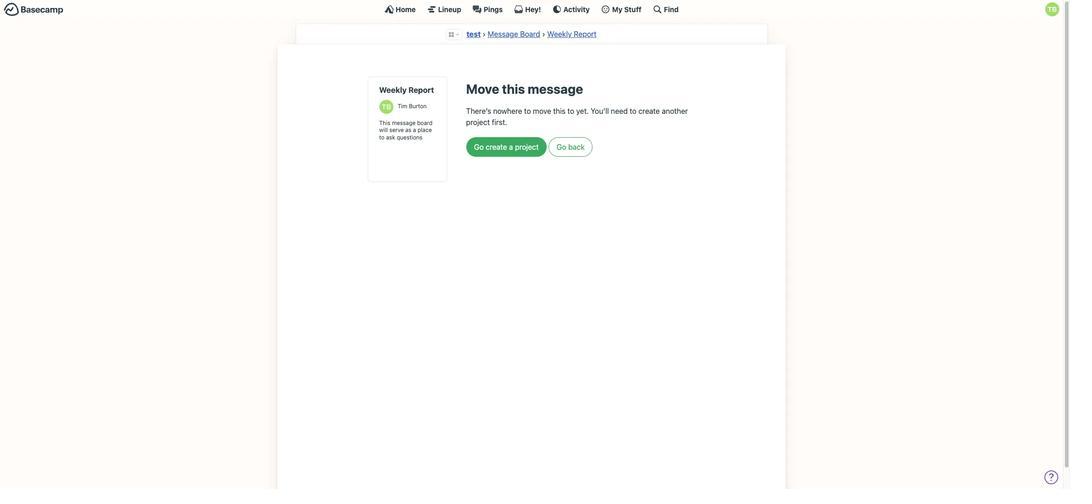 Task type: locate. For each thing, give the bounding box(es) containing it.
2 go from the left
[[557, 143, 567, 152]]

0 horizontal spatial ›
[[483, 30, 486, 38]]

1 horizontal spatial project
[[515, 143, 539, 152]]

0 vertical spatial project
[[466, 118, 490, 127]]

another
[[662, 107, 688, 116]]

report
[[574, 30, 597, 38], [409, 86, 434, 95]]

tim burton image
[[1046, 2, 1060, 16]]

tim burton
[[398, 103, 427, 110]]

project down the move
[[515, 143, 539, 152]]

my stuff
[[612, 5, 642, 13]]

›
[[483, 30, 486, 38], [542, 30, 546, 38]]

go for go create a project
[[474, 143, 484, 152]]

0 horizontal spatial report
[[409, 86, 434, 95]]

to left yet.
[[568, 107, 574, 116]]

0 vertical spatial weekly
[[547, 30, 572, 38]]

to right need
[[630, 107, 637, 116]]

0 vertical spatial create
[[639, 107, 660, 116]]

1 horizontal spatial a
[[509, 143, 513, 152]]

1 vertical spatial weekly
[[379, 86, 407, 95]]

1 vertical spatial this
[[553, 107, 566, 116]]

0 horizontal spatial a
[[413, 127, 416, 134]]

go
[[474, 143, 484, 152], [557, 143, 567, 152]]

create left another
[[639, 107, 660, 116]]

0 horizontal spatial message
[[392, 119, 416, 127]]

go left back
[[557, 143, 567, 152]]

back
[[569, 143, 585, 152]]

0 horizontal spatial create
[[486, 143, 507, 152]]

project down 'there's'
[[466, 118, 490, 127]]

message inside this message board will serve as a place to ask questions
[[392, 119, 416, 127]]

project inside 'there's nowhere to move this to yet. you'll need to create another project first.'
[[466, 118, 490, 127]]

a
[[413, 127, 416, 134], [509, 143, 513, 152]]

a right as
[[413, 127, 416, 134]]

home
[[396, 5, 416, 13]]

a down nowhere
[[509, 143, 513, 152]]

this
[[502, 81, 525, 97], [553, 107, 566, 116]]

0 horizontal spatial go
[[474, 143, 484, 152]]

weekly
[[547, 30, 572, 38], [379, 86, 407, 95]]

create down first.
[[486, 143, 507, 152]]

to down will
[[379, 134, 385, 141]]

report up burton
[[409, 86, 434, 95]]

1 horizontal spatial message
[[528, 81, 583, 97]]

weekly down activity link
[[547, 30, 572, 38]]

yet.
[[576, 107, 589, 116]]

activity link
[[552, 5, 590, 14]]

0 horizontal spatial weekly
[[379, 86, 407, 95]]

1 vertical spatial create
[[486, 143, 507, 152]]

› right test
[[483, 30, 486, 38]]

1 horizontal spatial create
[[639, 107, 660, 116]]

burton
[[409, 103, 427, 110]]

1 horizontal spatial ›
[[542, 30, 546, 38]]

this message board will serve as a place to ask questions
[[379, 119, 433, 141]]

this inside 'there's nowhere to move this to yet. you'll need to create another project first.'
[[553, 107, 566, 116]]

0 vertical spatial a
[[413, 127, 416, 134]]

0 horizontal spatial project
[[466, 118, 490, 127]]

test
[[467, 30, 481, 38]]

message up as
[[392, 119, 416, 127]]

weekly report link
[[547, 30, 597, 38]]

this right the move
[[553, 107, 566, 116]]

1 vertical spatial report
[[409, 86, 434, 95]]

0 vertical spatial report
[[574, 30, 597, 38]]

0 vertical spatial this
[[502, 81, 525, 97]]

report down activity
[[574, 30, 597, 38]]

› right board
[[542, 30, 546, 38]]

there's
[[466, 107, 491, 116]]

this up nowhere
[[502, 81, 525, 97]]

create
[[639, 107, 660, 116], [486, 143, 507, 152]]

go for go back
[[557, 143, 567, 152]]

as
[[406, 127, 412, 134]]

need
[[611, 107, 628, 116]]

board
[[520, 30, 540, 38]]

go create a project link
[[466, 138, 547, 157]]

1 vertical spatial message
[[392, 119, 416, 127]]

1 go from the left
[[474, 143, 484, 152]]

to
[[524, 107, 531, 116], [568, 107, 574, 116], [630, 107, 637, 116], [379, 134, 385, 141]]

message
[[528, 81, 583, 97], [392, 119, 416, 127]]

serve
[[389, 127, 404, 134]]

go down 'there's'
[[474, 143, 484, 152]]

you'll
[[591, 107, 609, 116]]

weekly up tim burton image
[[379, 86, 407, 95]]

find
[[664, 5, 679, 13]]

project
[[466, 118, 490, 127], [515, 143, 539, 152]]

go create a project
[[474, 143, 539, 152]]

message up the move
[[528, 81, 583, 97]]

test link
[[467, 30, 481, 38]]

0 horizontal spatial this
[[502, 81, 525, 97]]

1 horizontal spatial go
[[557, 143, 567, 152]]

1 horizontal spatial this
[[553, 107, 566, 116]]

stuff
[[624, 5, 642, 13]]

move this message
[[466, 81, 583, 97]]



Task type: describe. For each thing, give the bounding box(es) containing it.
1 vertical spatial a
[[509, 143, 513, 152]]

to left the move
[[524, 107, 531, 116]]

1 vertical spatial project
[[515, 143, 539, 152]]

go back link
[[549, 138, 593, 157]]

first.
[[492, 118, 507, 127]]

will
[[379, 127, 388, 134]]

pings
[[484, 5, 503, 13]]

my
[[612, 5, 623, 13]]

a inside this message board will serve as a place to ask questions
[[413, 127, 416, 134]]

pings button
[[473, 5, 503, 14]]

switch accounts image
[[4, 2, 64, 17]]

questions
[[397, 134, 423, 141]]

message board link
[[488, 30, 540, 38]]

1 horizontal spatial weekly
[[547, 30, 572, 38]]

find button
[[653, 5, 679, 14]]

1 horizontal spatial report
[[574, 30, 597, 38]]

hey! button
[[514, 5, 541, 14]]

hey!
[[525, 5, 541, 13]]

move
[[533, 107, 551, 116]]

nowhere
[[493, 107, 522, 116]]

ask
[[386, 134, 395, 141]]

board
[[417, 119, 433, 127]]

tim
[[398, 103, 408, 110]]

weekly report
[[379, 86, 434, 95]]

message
[[488, 30, 518, 38]]

tim burton image
[[379, 100, 393, 114]]

my stuff button
[[601, 5, 642, 14]]

lineup
[[438, 5, 461, 13]]

there's nowhere to move this to yet. you'll need to create another project first.
[[466, 107, 688, 127]]

› message board › weekly report
[[483, 30, 597, 38]]

to inside this message board will serve as a place to ask questions
[[379, 134, 385, 141]]

1 › from the left
[[483, 30, 486, 38]]

move
[[466, 81, 499, 97]]

home link
[[385, 5, 416, 14]]

go back
[[557, 143, 585, 152]]

this
[[379, 119, 391, 127]]

place
[[418, 127, 432, 134]]

activity
[[564, 5, 590, 13]]

2 › from the left
[[542, 30, 546, 38]]

lineup link
[[427, 5, 461, 14]]

main element
[[0, 0, 1063, 18]]

0 vertical spatial message
[[528, 81, 583, 97]]

create inside 'there's nowhere to move this to yet. you'll need to create another project first.'
[[639, 107, 660, 116]]



Task type: vqa. For each thing, say whether or not it's contained in the screenshot.
Pick
no



